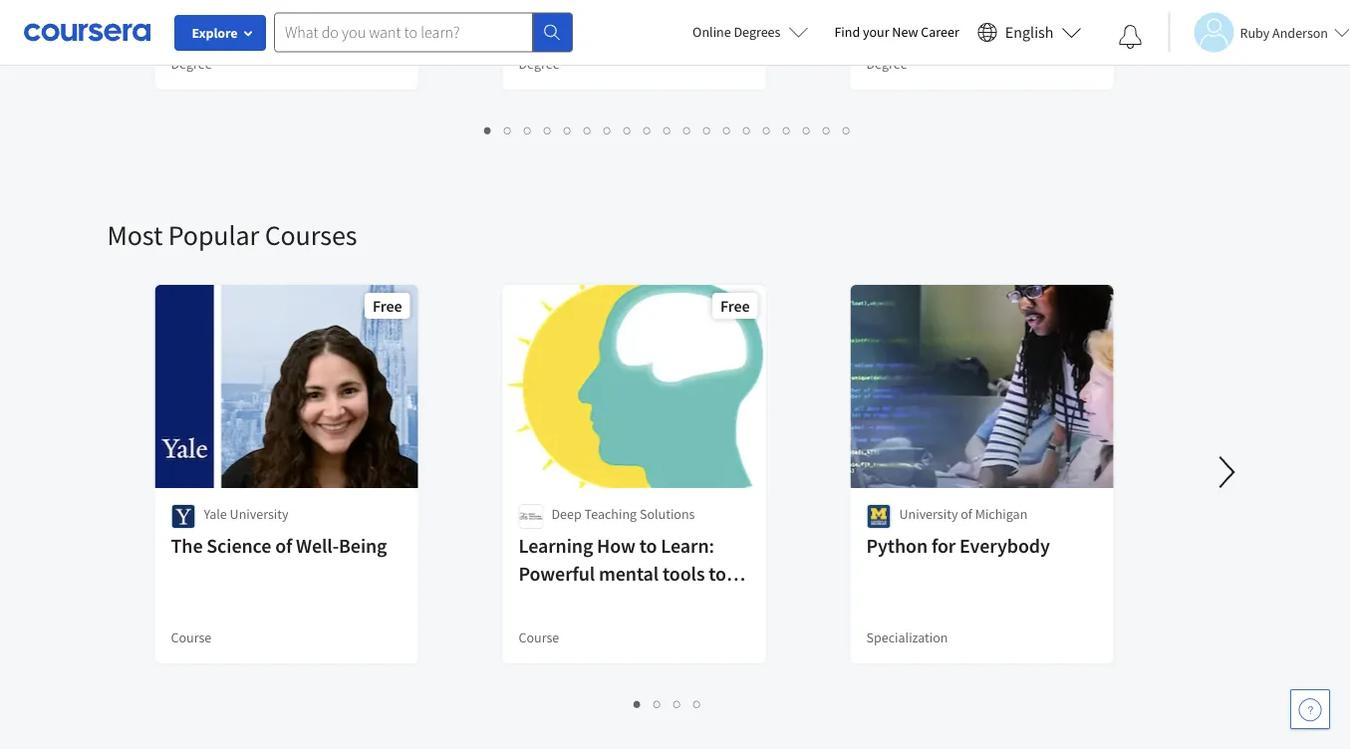 Task type: vqa. For each thing, say whether or not it's contained in the screenshot.
support
no



Task type: describe. For each thing, give the bounding box(es) containing it.
courses
[[265, 218, 357, 253]]

find your new career
[[835, 23, 960, 41]]

michigan
[[976, 505, 1028, 523]]

3 a from the left
[[920, 31, 927, 49]]

11 button
[[678, 118, 700, 141]]

12 button
[[698, 118, 720, 141]]

0 vertical spatial to
[[640, 534, 657, 559]]

deep teaching solutions
[[552, 505, 695, 523]]

learning how to learn: powerful mental tools to help you master tough subjects
[[519, 534, 727, 642]]

15 button
[[758, 118, 779, 141]]

0 vertical spatial 1 button
[[478, 118, 498, 141]]

7
[[604, 120, 612, 139]]

9
[[644, 120, 652, 139]]

1 a from the left
[[225, 31, 232, 49]]

course for learning how to learn: powerful mental tools to help you master tough subjects
[[519, 629, 559, 647]]

13 button
[[718, 118, 740, 141]]

4 for 1 'button' in the most popular courses carousel element
[[694, 694, 702, 713]]

1 degree from the left
[[234, 31, 274, 49]]

1 vertical spatial to
[[709, 562, 727, 587]]

learn:
[[661, 534, 715, 559]]

What do you want to learn? text field
[[274, 12, 533, 52]]

popular
[[168, 218, 259, 253]]

course for the science of well-being
[[171, 629, 212, 647]]

the science of well-being
[[171, 534, 387, 559]]

science
[[207, 534, 271, 559]]

being
[[339, 534, 387, 559]]

7 button
[[598, 118, 618, 141]]

2 for 2 button corresponding to 1 'button' to the top
[[504, 120, 512, 139]]

2 degree from the left
[[519, 55, 560, 73]]

1 degree from the left
[[171, 55, 212, 73]]

6 button
[[578, 118, 598, 141]]

1 for 1 'button' to the top
[[484, 120, 492, 139]]

3 degree from the left
[[867, 55, 908, 73]]

your
[[863, 23, 890, 41]]

1 earn a degree from the left
[[195, 31, 274, 49]]

14
[[744, 120, 760, 139]]

for
[[932, 534, 956, 559]]

16
[[783, 120, 799, 139]]

ruby anderson button
[[1169, 12, 1351, 52]]

1 horizontal spatial of
[[961, 505, 973, 523]]

online degrees
[[693, 23, 781, 41]]

5
[[564, 120, 572, 139]]

help center image
[[1299, 698, 1323, 722]]

10 11 12 13 14 15 16 17 18 19
[[664, 120, 859, 139]]

12
[[704, 120, 720, 139]]

18 button
[[817, 118, 839, 141]]

online degrees button
[[677, 10, 825, 54]]

how
[[597, 534, 636, 559]]

4 button for 1 'button' in the most popular courses carousel element
[[688, 692, 708, 715]]

most popular courses carousel element
[[107, 157, 1351, 732]]

university of michigan
[[900, 505, 1028, 523]]

2 earn a degree from the left
[[543, 31, 622, 49]]

17
[[803, 120, 819, 139]]

1 list from the top
[[157, 118, 1179, 141]]

8 button
[[618, 118, 638, 141]]

the
[[171, 534, 203, 559]]

explore button
[[174, 15, 266, 51]]

find your new career link
[[825, 20, 970, 45]]

master
[[596, 590, 655, 615]]

deep
[[552, 505, 582, 523]]

learning
[[519, 534, 593, 559]]

new
[[892, 23, 919, 41]]

19 button
[[837, 118, 859, 141]]

list inside most popular courses carousel element
[[157, 692, 1179, 715]]



Task type: locate. For each thing, give the bounding box(es) containing it.
18
[[823, 120, 839, 139]]

0 horizontal spatial 4 button
[[538, 118, 558, 141]]

free for the science of well-being
[[373, 296, 402, 316]]

python
[[867, 534, 928, 559]]

1 free from the left
[[373, 296, 402, 316]]

university up the science of well-being
[[230, 505, 289, 523]]

15
[[764, 120, 779, 139]]

5 button
[[558, 118, 578, 141]]

16 button
[[777, 118, 799, 141]]

a
[[225, 31, 232, 49], [572, 31, 579, 49], [920, 31, 927, 49]]

0 vertical spatial 3 button
[[518, 118, 538, 141]]

2 button for 1 'button' to the top
[[498, 118, 518, 141]]

powerful
[[519, 562, 595, 587]]

earn
[[195, 31, 222, 49], [543, 31, 570, 49], [891, 31, 917, 49]]

2 horizontal spatial degree
[[930, 31, 970, 49]]

3 inside most popular courses carousel element
[[674, 694, 682, 713]]

1 vertical spatial of
[[275, 534, 292, 559]]

help
[[519, 590, 556, 615]]

19
[[843, 120, 859, 139]]

2 button for 1 'button' in the most popular courses carousel element
[[648, 692, 668, 715]]

subjects
[[519, 617, 589, 642]]

0 vertical spatial 3
[[524, 120, 532, 139]]

1 vertical spatial 1
[[634, 694, 642, 713]]

3 button for 2 button corresponding to 1 'button' to the top
[[518, 118, 538, 141]]

show notifications image
[[1119, 25, 1143, 49]]

0 vertical spatial 1
[[484, 120, 492, 139]]

university of michigan image
[[867, 504, 892, 529]]

university
[[230, 505, 289, 523], [900, 505, 958, 523]]

0 horizontal spatial degree
[[171, 55, 212, 73]]

english button
[[970, 0, 1090, 65]]

1 vertical spatial 2
[[654, 694, 662, 713]]

of up 'python for everybody'
[[961, 505, 973, 523]]

most popular courses
[[107, 218, 357, 253]]

4 button inside most popular courses carousel element
[[688, 692, 708, 715]]

2 horizontal spatial a
[[920, 31, 927, 49]]

career
[[921, 23, 960, 41]]

0 horizontal spatial earn
[[195, 31, 222, 49]]

6
[[584, 120, 592, 139]]

next slide image
[[1204, 449, 1251, 496]]

everybody
[[960, 534, 1050, 559]]

0 vertical spatial list
[[157, 118, 1179, 141]]

1 vertical spatial 1 button
[[628, 692, 648, 715]]

earn a degree
[[195, 31, 274, 49], [543, 31, 622, 49], [891, 31, 970, 49]]

1 vertical spatial 2 button
[[648, 692, 668, 715]]

4 inside most popular courses carousel element
[[694, 694, 702, 713]]

course
[[171, 629, 212, 647], [519, 629, 559, 647]]

course down help
[[519, 629, 559, 647]]

to right how
[[640, 534, 657, 559]]

3 earn from the left
[[891, 31, 917, 49]]

1 vertical spatial 4
[[694, 694, 702, 713]]

3 earn a degree from the left
[[891, 31, 970, 49]]

2
[[504, 120, 512, 139], [654, 694, 662, 713]]

python for everybody
[[867, 534, 1050, 559]]

0 horizontal spatial to
[[640, 534, 657, 559]]

1 horizontal spatial 4
[[694, 694, 702, 713]]

1 horizontal spatial 1
[[634, 694, 642, 713]]

degrees
[[734, 23, 781, 41]]

to
[[640, 534, 657, 559], [709, 562, 727, 587]]

14 button
[[738, 118, 760, 141]]

8
[[624, 120, 632, 139]]

0 horizontal spatial 2
[[504, 120, 512, 139]]

solutions
[[640, 505, 695, 523]]

0 vertical spatial 4 button
[[538, 118, 558, 141]]

ruby anderson
[[1240, 23, 1329, 41]]

2 for 1 'button' in the most popular courses carousel element's 2 button
[[654, 694, 662, 713]]

1 horizontal spatial degree
[[519, 55, 560, 73]]

1 vertical spatial 4 button
[[688, 692, 708, 715]]

4
[[544, 120, 552, 139], [694, 694, 702, 713]]

0 horizontal spatial 1 button
[[478, 118, 498, 141]]

1 button inside most popular courses carousel element
[[628, 692, 648, 715]]

well-
[[296, 534, 339, 559]]

0 horizontal spatial 4
[[544, 120, 552, 139]]

yale university
[[204, 505, 289, 523]]

2 a from the left
[[572, 31, 579, 49]]

mental
[[599, 562, 659, 587]]

you
[[560, 590, 592, 615]]

1 horizontal spatial 2 button
[[648, 692, 668, 715]]

1 horizontal spatial to
[[709, 562, 727, 587]]

teaching
[[585, 505, 637, 523]]

1 horizontal spatial degree
[[582, 31, 622, 49]]

9 button
[[638, 118, 658, 141]]

degree
[[234, 31, 274, 49], [582, 31, 622, 49], [930, 31, 970, 49]]

1 vertical spatial 3
[[674, 694, 682, 713]]

1 horizontal spatial 2
[[654, 694, 662, 713]]

0 horizontal spatial free
[[373, 296, 402, 316]]

anderson
[[1273, 23, 1329, 41]]

None search field
[[274, 12, 573, 52]]

1 inside most popular courses carousel element
[[634, 694, 642, 713]]

0 vertical spatial of
[[961, 505, 973, 523]]

of left well-
[[275, 534, 292, 559]]

0 horizontal spatial 1
[[484, 120, 492, 139]]

degree up the 5 button
[[519, 55, 560, 73]]

tough
[[659, 590, 708, 615]]

0 horizontal spatial a
[[225, 31, 232, 49]]

2 button
[[498, 118, 518, 141], [648, 692, 668, 715]]

3 button inside most popular courses carousel element
[[668, 692, 688, 715]]

free for learning how to learn: powerful mental tools to help you master tough subjects
[[721, 296, 750, 316]]

1 horizontal spatial course
[[519, 629, 559, 647]]

2 degree from the left
[[582, 31, 622, 49]]

0 vertical spatial 4
[[544, 120, 552, 139]]

free
[[373, 296, 402, 316], [721, 296, 750, 316]]

0 horizontal spatial of
[[275, 534, 292, 559]]

1 horizontal spatial 3
[[674, 694, 682, 713]]

0 horizontal spatial 3 button
[[518, 118, 538, 141]]

2 course from the left
[[519, 629, 559, 647]]

course down the the
[[171, 629, 212, 647]]

2 horizontal spatial degree
[[867, 55, 908, 73]]

2 horizontal spatial earn a degree
[[891, 31, 970, 49]]

2 list from the top
[[157, 692, 1179, 715]]

1 horizontal spatial 1 button
[[628, 692, 648, 715]]

0 horizontal spatial 3
[[524, 120, 532, 139]]

2 free from the left
[[721, 296, 750, 316]]

english
[[1006, 22, 1054, 42]]

1 horizontal spatial a
[[572, 31, 579, 49]]

find
[[835, 23, 860, 41]]

tools
[[663, 562, 705, 587]]

1 earn from the left
[[195, 31, 222, 49]]

17 button
[[797, 118, 819, 141]]

1
[[484, 120, 492, 139], [634, 694, 642, 713]]

0 vertical spatial 2 button
[[498, 118, 518, 141]]

4 for 1 'button' to the top
[[544, 120, 552, 139]]

degree
[[171, 55, 212, 73], [519, 55, 560, 73], [867, 55, 908, 73]]

0 horizontal spatial 2 button
[[498, 118, 518, 141]]

10 button
[[658, 118, 680, 141]]

0 horizontal spatial course
[[171, 629, 212, 647]]

1 university from the left
[[230, 505, 289, 523]]

degree down explore
[[171, 55, 212, 73]]

2 university from the left
[[900, 505, 958, 523]]

0 horizontal spatial university
[[230, 505, 289, 523]]

degree down find your new career link
[[867, 55, 908, 73]]

of
[[961, 505, 973, 523], [275, 534, 292, 559]]

10
[[664, 120, 680, 139]]

online
[[693, 23, 731, 41]]

explore
[[192, 24, 238, 42]]

3 button
[[518, 118, 538, 141], [668, 692, 688, 715]]

to right tools
[[709, 562, 727, 587]]

1 horizontal spatial earn a degree
[[543, 31, 622, 49]]

coursera image
[[24, 16, 151, 48]]

1 horizontal spatial 3 button
[[668, 692, 688, 715]]

1 for 1 'button' in the most popular courses carousel element
[[634, 694, 642, 713]]

specialization
[[867, 629, 948, 647]]

university up for
[[900, 505, 958, 523]]

3 button for 1 'button' in the most popular courses carousel element's 2 button
[[668, 692, 688, 715]]

4 button
[[538, 118, 558, 141], [688, 692, 708, 715]]

3 for 4 button within the most popular courses carousel element
[[674, 694, 682, 713]]

2 earn from the left
[[543, 31, 570, 49]]

3
[[524, 120, 532, 139], [674, 694, 682, 713]]

yale university image
[[171, 504, 196, 529]]

1 vertical spatial 3 button
[[668, 692, 688, 715]]

0 horizontal spatial earn a degree
[[195, 31, 274, 49]]

1 course from the left
[[171, 629, 212, 647]]

ruby
[[1240, 23, 1270, 41]]

13
[[724, 120, 740, 139]]

1 horizontal spatial university
[[900, 505, 958, 523]]

4 button for 1 'button' to the top
[[538, 118, 558, 141]]

most
[[107, 218, 163, 253]]

1 horizontal spatial 4 button
[[688, 692, 708, 715]]

11
[[684, 120, 700, 139]]

3 for 1 'button' to the top 4 button
[[524, 120, 532, 139]]

1 horizontal spatial free
[[721, 296, 750, 316]]

1 horizontal spatial earn
[[543, 31, 570, 49]]

1 button
[[478, 118, 498, 141], [628, 692, 648, 715]]

0 vertical spatial 2
[[504, 120, 512, 139]]

0 horizontal spatial degree
[[234, 31, 274, 49]]

1 vertical spatial list
[[157, 692, 1179, 715]]

yale
[[204, 505, 227, 523]]

3 degree from the left
[[930, 31, 970, 49]]

2 inside most popular courses carousel element
[[654, 694, 662, 713]]

2 horizontal spatial earn
[[891, 31, 917, 49]]

list
[[157, 118, 1179, 141], [157, 692, 1179, 715]]

deep teaching solutions image
[[519, 504, 544, 529]]



